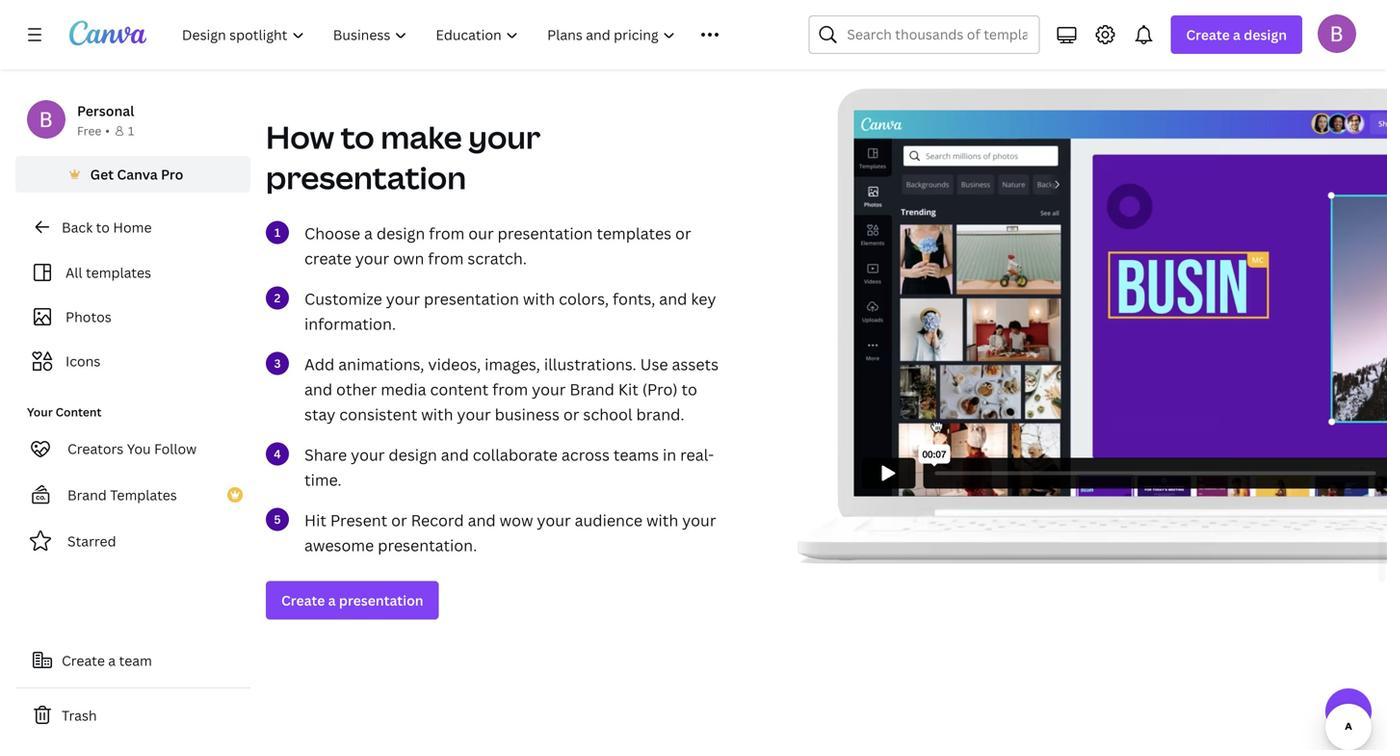 Task type: locate. For each thing, give the bounding box(es) containing it.
top level navigation element
[[170, 15, 763, 54], [170, 15, 763, 54]]

create inside button
[[62, 652, 105, 670]]

design up own
[[377, 223, 425, 244]]

your
[[27, 404, 53, 420]]

hit present or record and wow your audience with your awesome presentation.
[[305, 510, 717, 556]]

1 horizontal spatial with
[[523, 289, 555, 309]]

1 vertical spatial templates
[[86, 264, 151, 282]]

2 horizontal spatial or
[[676, 223, 692, 244]]

from left our
[[429, 223, 465, 244]]

design inside "choose a design from our presentation templates or create your own from scratch."
[[377, 223, 425, 244]]

your inside share your design and collaborate across teams in real- time.
[[351, 445, 385, 465]]

your left own
[[356, 248, 389, 269]]

1 horizontal spatial brand
[[570, 379, 615, 400]]

create a team
[[62, 652, 152, 670]]

back to home link
[[15, 208, 251, 247]]

brand inside add animations, videos, images, illustrations. use assets and other media content from your brand kit (pro) to stay consistent with your business or school brand.
[[570, 379, 615, 400]]

presentation up scratch. on the top of page
[[498, 223, 593, 244]]

templates up fonts,
[[597, 223, 672, 244]]

0 horizontal spatial create
[[62, 652, 105, 670]]

you
[[127, 440, 151, 458]]

2 vertical spatial to
[[682, 379, 698, 400]]

presentation inside how to make your presentation
[[266, 157, 466, 199]]

templates
[[597, 223, 672, 244], [86, 264, 151, 282]]

your up business
[[532, 379, 566, 400]]

create for create a team
[[62, 652, 105, 670]]

1 vertical spatial with
[[421, 404, 453, 425]]

brand down illustrations.
[[570, 379, 615, 400]]

0 horizontal spatial to
[[96, 218, 110, 237]]

presentation
[[266, 157, 466, 199], [498, 223, 593, 244], [424, 289, 519, 309], [339, 592, 424, 610]]

1 vertical spatial to
[[96, 218, 110, 237]]

2 horizontal spatial to
[[682, 379, 698, 400]]

2 vertical spatial design
[[389, 445, 437, 465]]

record
[[411, 510, 464, 531]]

create for create a design
[[1187, 26, 1230, 44]]

or up presentation.
[[391, 510, 407, 531]]

design left the bob builder 'image'
[[1244, 26, 1288, 44]]

1 horizontal spatial templates
[[597, 223, 672, 244]]

2 vertical spatial create
[[62, 652, 105, 670]]

with left 'colors,'
[[523, 289, 555, 309]]

with inside customize your presentation with colors, fonts, and key information.
[[523, 289, 555, 309]]

brand templates link
[[15, 476, 251, 515]]

1 horizontal spatial create
[[281, 592, 325, 610]]

starred link
[[15, 522, 251, 561]]

create
[[1187, 26, 1230, 44], [281, 592, 325, 610], [62, 652, 105, 670]]

a for create a presentation
[[328, 592, 336, 610]]

2 vertical spatial from
[[493, 379, 528, 400]]

brand
[[570, 379, 615, 400], [67, 486, 107, 505]]

content
[[430, 379, 489, 400]]

0 vertical spatial from
[[429, 223, 465, 244]]

templates right all
[[86, 264, 151, 282]]

your right make
[[469, 116, 541, 158]]

2 vertical spatial or
[[391, 510, 407, 531]]

media
[[381, 379, 426, 400]]

design
[[1244, 26, 1288, 44], [377, 223, 425, 244], [389, 445, 437, 465]]

a inside 'dropdown button'
[[1234, 26, 1241, 44]]

illustrations.
[[544, 354, 637, 375]]

0 horizontal spatial brand
[[67, 486, 107, 505]]

1 vertical spatial brand
[[67, 486, 107, 505]]

or left school
[[564, 404, 580, 425]]

collaborate
[[473, 445, 558, 465]]

from for videos,
[[493, 379, 528, 400]]

audience
[[575, 510, 643, 531]]

from inside add animations, videos, images, illustrations. use assets and other media content from your brand kit (pro) to stay consistent with your business or school brand.
[[493, 379, 528, 400]]

0 vertical spatial to
[[341, 116, 375, 158]]

2 vertical spatial with
[[647, 510, 679, 531]]

content
[[56, 404, 102, 420]]

and left wow
[[468, 510, 496, 531]]

and left collaborate
[[441, 445, 469, 465]]

and inside customize your presentation with colors, fonts, and key information.
[[659, 289, 688, 309]]

from
[[429, 223, 465, 244], [428, 248, 464, 269], [493, 379, 528, 400]]

or inside add animations, videos, images, illustrations. use assets and other media content from your brand kit (pro) to stay consistent with your business or school brand.
[[564, 404, 580, 425]]

presentation inside "choose a design from our presentation templates or create your own from scratch."
[[498, 223, 593, 244]]

0 vertical spatial brand
[[570, 379, 615, 400]]

0 vertical spatial templates
[[597, 223, 672, 244]]

create a team button
[[15, 642, 251, 680]]

to down assets
[[682, 379, 698, 400]]

with down content
[[421, 404, 453, 425]]

present
[[330, 510, 388, 531]]

how
[[266, 116, 334, 158]]

follow
[[154, 440, 197, 458]]

1 horizontal spatial or
[[564, 404, 580, 425]]

create a presentation link
[[266, 582, 439, 620]]

0 vertical spatial create
[[1187, 26, 1230, 44]]

your inside "choose a design from our presentation templates or create your own from scratch."
[[356, 248, 389, 269]]

to
[[341, 116, 375, 158], [96, 218, 110, 237], [682, 379, 698, 400]]

bob builder image
[[1318, 14, 1357, 53]]

presentation down scratch. on the top of page
[[424, 289, 519, 309]]

to inside how to make your presentation
[[341, 116, 375, 158]]

and down add
[[305, 379, 333, 400]]

brand up starred
[[67, 486, 107, 505]]

real-
[[681, 445, 714, 465]]

and inside share your design and collaborate across teams in real- time.
[[441, 445, 469, 465]]

0 vertical spatial design
[[1244, 26, 1288, 44]]

and left key
[[659, 289, 688, 309]]

images,
[[485, 354, 541, 375]]

None search field
[[809, 15, 1040, 54]]

with right audience
[[647, 510, 679, 531]]

1 horizontal spatial to
[[341, 116, 375, 158]]

time.
[[305, 470, 342, 491]]

presentation inside customize your presentation with colors, fonts, and key information.
[[424, 289, 519, 309]]

add
[[305, 354, 335, 375]]

from right own
[[428, 248, 464, 269]]

awesome
[[305, 535, 374, 556]]

assets
[[672, 354, 719, 375]]

1 vertical spatial create
[[281, 592, 325, 610]]

presentation down awesome
[[339, 592, 424, 610]]

design down consistent at left
[[389, 445, 437, 465]]

and inside add animations, videos, images, illustrations. use assets and other media content from your brand kit (pro) to stay consistent with your business or school brand.
[[305, 379, 333, 400]]

1
[[128, 123, 134, 139]]

a inside "choose a design from our presentation templates or create your own from scratch."
[[364, 223, 373, 244]]

key
[[691, 289, 717, 309]]

with
[[523, 289, 555, 309], [421, 404, 453, 425], [647, 510, 679, 531]]

and
[[659, 289, 688, 309], [305, 379, 333, 400], [441, 445, 469, 465], [468, 510, 496, 531]]

0 horizontal spatial with
[[421, 404, 453, 425]]

a
[[1234, 26, 1241, 44], [364, 223, 373, 244], [328, 592, 336, 610], [108, 652, 116, 670]]

2 horizontal spatial create
[[1187, 26, 1230, 44]]

0 horizontal spatial or
[[391, 510, 407, 531]]

canva
[[117, 165, 158, 184]]

to right how
[[341, 116, 375, 158]]

scratch.
[[468, 248, 527, 269]]

1 vertical spatial or
[[564, 404, 580, 425]]

presentation up choose
[[266, 157, 466, 199]]

1 vertical spatial from
[[428, 248, 464, 269]]

your
[[469, 116, 541, 158], [356, 248, 389, 269], [386, 289, 420, 309], [532, 379, 566, 400], [457, 404, 491, 425], [351, 445, 385, 465], [537, 510, 571, 531], [683, 510, 717, 531]]

0 vertical spatial with
[[523, 289, 555, 309]]

create
[[305, 248, 352, 269]]

trash
[[62, 707, 97, 725]]

other
[[336, 379, 377, 400]]

a inside button
[[108, 652, 116, 670]]

design inside 'dropdown button'
[[1244, 26, 1288, 44]]

to right back
[[96, 218, 110, 237]]

from down images,
[[493, 379, 528, 400]]

creators you follow
[[67, 440, 197, 458]]

your down own
[[386, 289, 420, 309]]

1 vertical spatial design
[[377, 223, 425, 244]]

or up key
[[676, 223, 692, 244]]

to for back
[[96, 218, 110, 237]]

create inside 'dropdown button'
[[1187, 26, 1230, 44]]

2 horizontal spatial with
[[647, 510, 679, 531]]

•
[[105, 123, 110, 139]]

0 vertical spatial or
[[676, 223, 692, 244]]

to for how
[[341, 116, 375, 158]]

design inside share your design and collaborate across teams in real- time.
[[389, 445, 437, 465]]

or
[[676, 223, 692, 244], [564, 404, 580, 425], [391, 510, 407, 531]]

your down consistent at left
[[351, 445, 385, 465]]



Task type: vqa. For each thing, say whether or not it's contained in the screenshot.
Top level navigation element
yes



Task type: describe. For each thing, give the bounding box(es) containing it.
personal
[[77, 102, 134, 120]]

or inside hit present or record and wow your audience with your awesome presentation.
[[391, 510, 407, 531]]

get canva pro
[[90, 165, 183, 184]]

all
[[66, 264, 82, 282]]

colors,
[[559, 289, 609, 309]]

consistent
[[340, 404, 418, 425]]

customize your presentation with colors, fonts, and key information.
[[305, 289, 717, 334]]

get
[[90, 165, 114, 184]]

brand templates
[[67, 486, 177, 505]]

wow
[[500, 510, 533, 531]]

videos,
[[428, 354, 481, 375]]

use
[[641, 354, 668, 375]]

create for create a presentation
[[281, 592, 325, 610]]

school
[[583, 404, 633, 425]]

hit
[[305, 510, 327, 531]]

your inside customize your presentation with colors, fonts, and key information.
[[386, 289, 420, 309]]

add animations, videos, images, illustrations. use assets and other media content from your brand kit (pro) to stay consistent with your business or school brand.
[[305, 354, 719, 425]]

create a presentation
[[281, 592, 424, 610]]

home
[[113, 218, 152, 237]]

Search search field
[[847, 16, 1028, 53]]

all templates link
[[27, 254, 239, 291]]

a for create a team
[[108, 652, 116, 670]]

across
[[562, 445, 610, 465]]

teams
[[614, 445, 659, 465]]

your content
[[27, 404, 102, 420]]

choose a design from our presentation templates or create your own from scratch.
[[305, 223, 692, 269]]

with inside hit present or record and wow your audience with your awesome presentation.
[[647, 510, 679, 531]]

creators you follow link
[[15, 430, 251, 468]]

team
[[119, 652, 152, 670]]

a for choose a design from our presentation templates or create your own from scratch.
[[364, 223, 373, 244]]

stay
[[305, 404, 336, 425]]

how to make your presentation
[[266, 116, 541, 199]]

your inside how to make your presentation
[[469, 116, 541, 158]]

own
[[393, 248, 424, 269]]

your right wow
[[537, 510, 571, 531]]

icons link
[[27, 343, 239, 380]]

a for create a design
[[1234, 26, 1241, 44]]

information.
[[305, 314, 396, 334]]

photos
[[66, 308, 112, 326]]

0 horizontal spatial templates
[[86, 264, 151, 282]]

with inside add animations, videos, images, illustrations. use assets and other media content from your brand kit (pro) to stay consistent with your business or school brand.
[[421, 404, 453, 425]]

templates
[[110, 486, 177, 505]]

choose
[[305, 223, 360, 244]]

creators
[[67, 440, 124, 458]]

kit
[[619, 379, 639, 400]]

design for choose
[[377, 223, 425, 244]]

design for create
[[1244, 26, 1288, 44]]

brand inside 'link'
[[67, 486, 107, 505]]

free
[[77, 123, 101, 139]]

business
[[495, 404, 560, 425]]

all templates
[[66, 264, 151, 282]]

(pro)
[[643, 379, 678, 400]]

animations,
[[338, 354, 425, 375]]

create a design button
[[1171, 15, 1303, 54]]

from for design
[[428, 248, 464, 269]]

photos link
[[27, 299, 239, 335]]

get canva pro button
[[15, 156, 251, 193]]

starred
[[67, 532, 116, 551]]

icons
[[66, 352, 101, 371]]

templates inside "choose a design from our presentation templates or create your own from scratch."
[[597, 223, 672, 244]]

your down real-
[[683, 510, 717, 531]]

your down content
[[457, 404, 491, 425]]

our
[[469, 223, 494, 244]]

share
[[305, 445, 347, 465]]

presentation.
[[378, 535, 477, 556]]

trash link
[[15, 697, 251, 735]]

to inside add animations, videos, images, illustrations. use assets and other media content from your brand kit (pro) to stay consistent with your business or school brand.
[[682, 379, 698, 400]]

create a design
[[1187, 26, 1288, 44]]

customize
[[305, 289, 382, 309]]

design for share
[[389, 445, 437, 465]]

free •
[[77, 123, 110, 139]]

share your design and collaborate across teams in real- time.
[[305, 445, 714, 491]]

back to home
[[62, 218, 152, 237]]

in
[[663, 445, 677, 465]]

make
[[381, 116, 462, 158]]

back
[[62, 218, 93, 237]]

pro
[[161, 165, 183, 184]]

fonts,
[[613, 289, 656, 309]]

and inside hit present or record and wow your audience with your awesome presentation.
[[468, 510, 496, 531]]

or inside "choose a design from our presentation templates or create your own from scratch."
[[676, 223, 692, 244]]

brand.
[[637, 404, 685, 425]]



